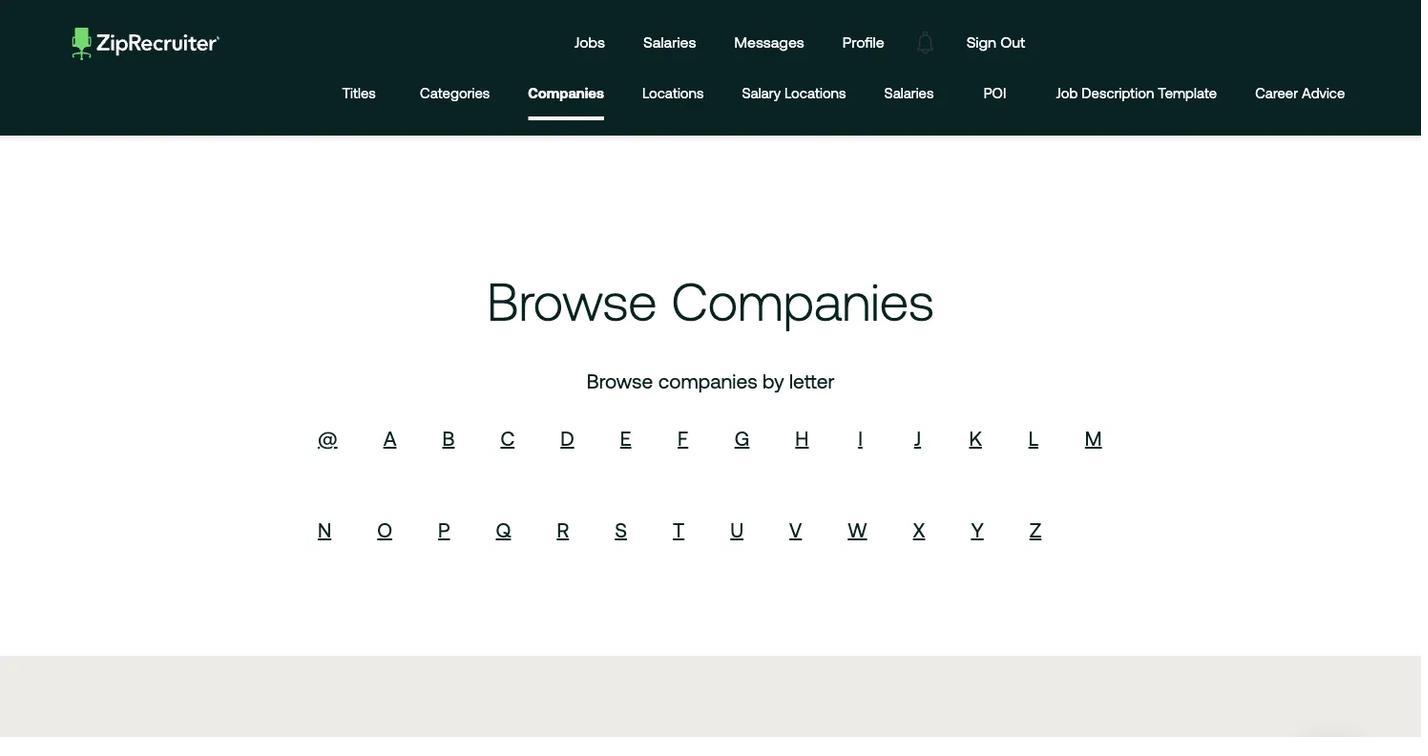 Task type: locate. For each thing, give the bounding box(es) containing it.
categories
[[420, 85, 490, 101]]

locations right salary
[[785, 85, 847, 101]]

salaries
[[644, 33, 697, 51], [885, 85, 934, 101]]

poi link
[[973, 70, 1018, 120]]

career advice
[[1256, 85, 1346, 101]]

messages
[[735, 33, 805, 51]]

companies up f link
[[659, 369, 758, 392]]

salaries link down notifications image
[[885, 70, 934, 120]]

g
[[735, 427, 750, 450]]

b link
[[443, 427, 455, 450]]

1 vertical spatial browse
[[587, 369, 653, 392]]

locations
[[643, 85, 704, 101], [785, 85, 847, 101]]

jobs link
[[560, 15, 620, 70]]

@
[[318, 427, 338, 450]]

salaries link right jobs link at the left of page
[[629, 15, 711, 70]]

2 locations from the left
[[785, 85, 847, 101]]

v
[[790, 518, 802, 541]]

notifications image
[[904, 20, 948, 64]]

z link
[[1030, 518, 1042, 541]]

sign out link
[[953, 15, 1040, 70]]

1 horizontal spatial locations
[[785, 85, 847, 101]]

companies
[[528, 85, 604, 101], [672, 271, 935, 331], [659, 369, 758, 392]]

titles
[[342, 85, 376, 101]]

0 horizontal spatial salaries
[[644, 33, 697, 51]]

h link
[[796, 427, 809, 450]]

salaries inside main 'element'
[[644, 33, 697, 51]]

salary locations link
[[742, 70, 847, 120]]

u link
[[731, 518, 744, 541]]

0 vertical spatial salaries
[[644, 33, 697, 51]]

1 horizontal spatial salaries link
[[885, 70, 934, 120]]

jobs
[[575, 33, 605, 51]]

browse companies
[[487, 271, 935, 331]]

u
[[731, 518, 744, 541]]

p link
[[438, 518, 450, 541]]

@ link
[[318, 427, 338, 450]]

companies for browse companies by letter
[[659, 369, 758, 392]]

browse
[[487, 271, 658, 331], [587, 369, 653, 392]]

0 vertical spatial companies
[[528, 85, 604, 101]]

a
[[384, 427, 397, 450]]

1 vertical spatial companies
[[672, 271, 935, 331]]

salary locations
[[742, 85, 847, 101]]

locations down main 'element'
[[643, 85, 704, 101]]

companies for browse companies
[[672, 271, 935, 331]]

salaries up locations link
[[644, 33, 697, 51]]

w
[[848, 518, 868, 541]]

q link
[[496, 518, 511, 541]]

2 vertical spatial companies
[[659, 369, 758, 392]]

salaries link
[[629, 15, 711, 70], [885, 70, 934, 120]]

r
[[557, 518, 569, 541]]

titles link
[[336, 70, 382, 120]]

main element
[[57, 15, 1365, 70]]

t
[[673, 518, 685, 541]]

salary
[[742, 85, 781, 101]]

1 horizontal spatial salaries
[[885, 85, 934, 101]]

sign
[[967, 33, 997, 51]]

o
[[377, 518, 392, 541]]

d link
[[561, 427, 575, 450]]

companies down jobs link at the left of page
[[528, 85, 604, 101]]

companies up letter
[[672, 271, 935, 331]]

m
[[1086, 427, 1103, 450]]

m link
[[1086, 427, 1103, 450]]

0 horizontal spatial salaries link
[[629, 15, 711, 70]]

messages link
[[720, 15, 819, 70]]

browse for browse companies by letter
[[587, 369, 653, 392]]

template
[[1159, 85, 1218, 101]]

y link
[[972, 518, 984, 541]]

i
[[859, 427, 863, 450]]

k
[[970, 427, 982, 450]]

l link
[[1029, 427, 1039, 450]]

p
[[438, 518, 450, 541]]

advice
[[1303, 85, 1346, 101]]

g link
[[735, 427, 750, 450]]

0 horizontal spatial locations
[[643, 85, 704, 101]]

browse for browse companies
[[487, 271, 658, 331]]

1 vertical spatial salaries
[[885, 85, 934, 101]]

w link
[[848, 518, 868, 541]]

0 vertical spatial browse
[[487, 271, 658, 331]]

career
[[1256, 85, 1299, 101]]

salaries inside tabs element
[[885, 85, 934, 101]]

companies link
[[528, 70, 604, 116]]

f link
[[678, 427, 689, 450]]

f
[[678, 427, 689, 450]]

salaries down notifications image
[[885, 85, 934, 101]]



Task type: vqa. For each thing, say whether or not it's contained in the screenshot.
N link
yes



Task type: describe. For each thing, give the bounding box(es) containing it.
s
[[615, 518, 627, 541]]

k link
[[970, 427, 982, 450]]

companies inside tabs element
[[528, 85, 604, 101]]

t link
[[673, 518, 685, 541]]

job
[[1057, 85, 1078, 101]]

browse companies by letter
[[587, 369, 835, 392]]

i link
[[859, 427, 863, 450]]

letter
[[790, 369, 835, 392]]

q
[[496, 518, 511, 541]]

sign out
[[967, 33, 1026, 51]]

job description template link
[[1057, 70, 1218, 120]]

a link
[[384, 427, 397, 450]]

c
[[501, 427, 515, 450]]

v link
[[790, 518, 802, 541]]

career advice link
[[1256, 70, 1346, 120]]

s link
[[615, 518, 627, 541]]

ziprecruiter image
[[72, 28, 220, 60]]

o link
[[377, 518, 392, 541]]

n
[[318, 518, 332, 541]]

tabs element
[[336, 70, 1365, 120]]

by
[[763, 369, 784, 392]]

e
[[621, 427, 632, 450]]

categories link
[[420, 70, 490, 120]]

c link
[[501, 427, 515, 450]]

x
[[913, 518, 926, 541]]

job description template
[[1057, 85, 1218, 101]]

1 locations from the left
[[643, 85, 704, 101]]

out
[[1001, 33, 1026, 51]]

r link
[[557, 518, 569, 541]]

l
[[1029, 427, 1039, 450]]

b
[[443, 427, 455, 450]]

j
[[915, 427, 922, 450]]

poi
[[984, 85, 1007, 101]]

locations link
[[643, 70, 704, 120]]

x link
[[913, 518, 926, 541]]

h
[[796, 427, 809, 450]]

n link
[[318, 518, 332, 541]]

description
[[1082, 85, 1155, 101]]

z
[[1030, 518, 1042, 541]]

profile
[[843, 33, 885, 51]]

d
[[561, 427, 575, 450]]

e link
[[621, 427, 632, 450]]

j link
[[915, 427, 922, 450]]

y
[[972, 518, 984, 541]]

profile link
[[829, 15, 899, 70]]



